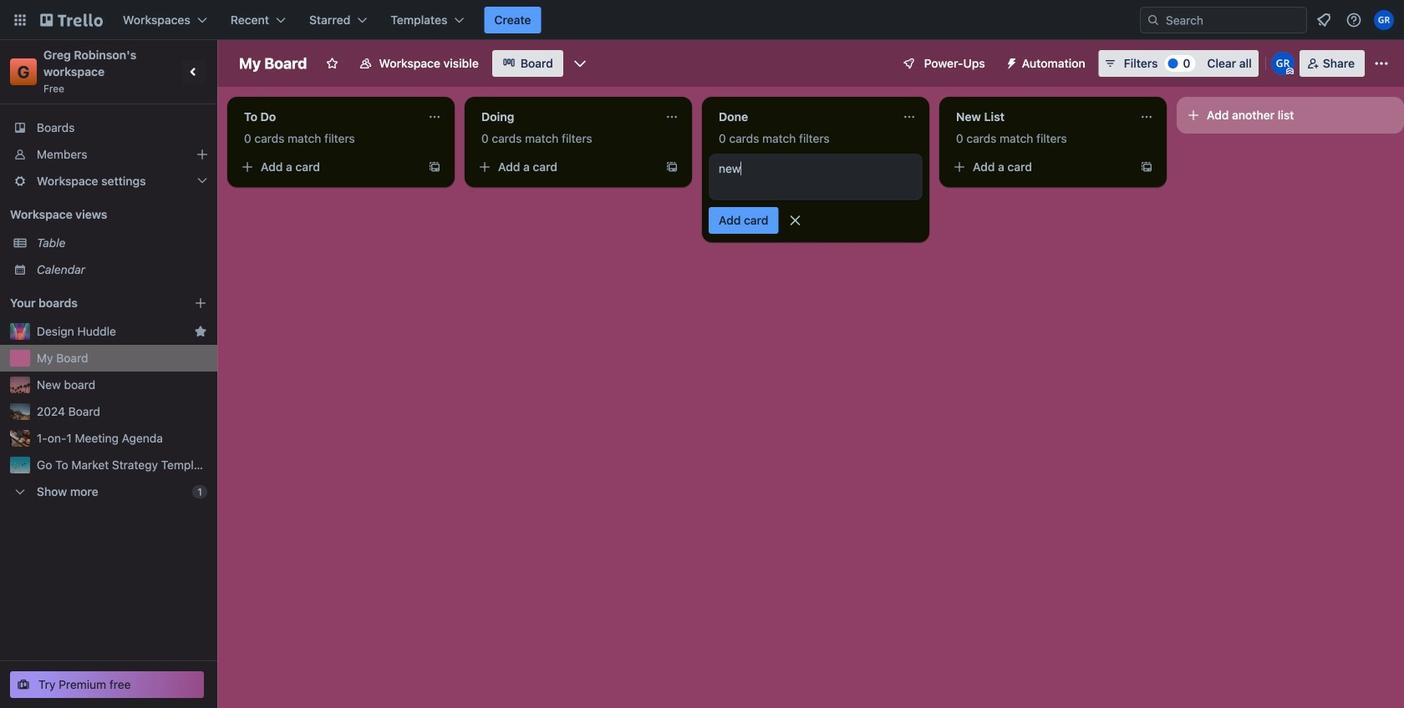 Task type: describe. For each thing, give the bounding box(es) containing it.
Board name text field
[[231, 50, 315, 77]]

1 create from template… image from the left
[[428, 160, 441, 174]]

starred icon image
[[194, 325, 207, 339]]

show menu image
[[1373, 55, 1390, 72]]

workspace navigation collapse icon image
[[182, 60, 206, 84]]

star or unstar board image
[[326, 57, 339, 70]]

Enter a title for this card… text field
[[709, 154, 923, 201]]



Task type: vqa. For each thing, say whether or not it's contained in the screenshot.
Board link
no



Task type: locate. For each thing, give the bounding box(es) containing it.
sm image
[[999, 50, 1022, 74]]

0 notifications image
[[1314, 10, 1334, 30]]

Search field
[[1160, 8, 1307, 32]]

0 horizontal spatial create from template… image
[[428, 160, 441, 174]]

create from template… image
[[428, 160, 441, 174], [665, 160, 679, 174]]

back to home image
[[40, 7, 103, 33]]

None text field
[[709, 104, 896, 130]]

1 horizontal spatial create from template… image
[[665, 160, 679, 174]]

greg robinson (gregrobinson96) image
[[1374, 10, 1394, 30]]

create from template… image
[[1140, 160, 1154, 174]]

search image
[[1147, 13, 1160, 27]]

customize views image
[[572, 55, 588, 72]]

this member is an admin of this board. image
[[1286, 68, 1294, 75]]

None text field
[[234, 104, 421, 130], [471, 104, 659, 130], [946, 104, 1134, 130], [234, 104, 421, 130], [471, 104, 659, 130], [946, 104, 1134, 130]]

2 create from template… image from the left
[[665, 160, 679, 174]]

open information menu image
[[1346, 12, 1363, 28]]

cancel image
[[787, 212, 804, 229]]

greg robinson (gregrobinson96) image
[[1271, 52, 1295, 75]]

add board image
[[194, 297, 207, 310]]

primary element
[[0, 0, 1404, 40]]

your boards with 7 items element
[[10, 293, 169, 313]]



